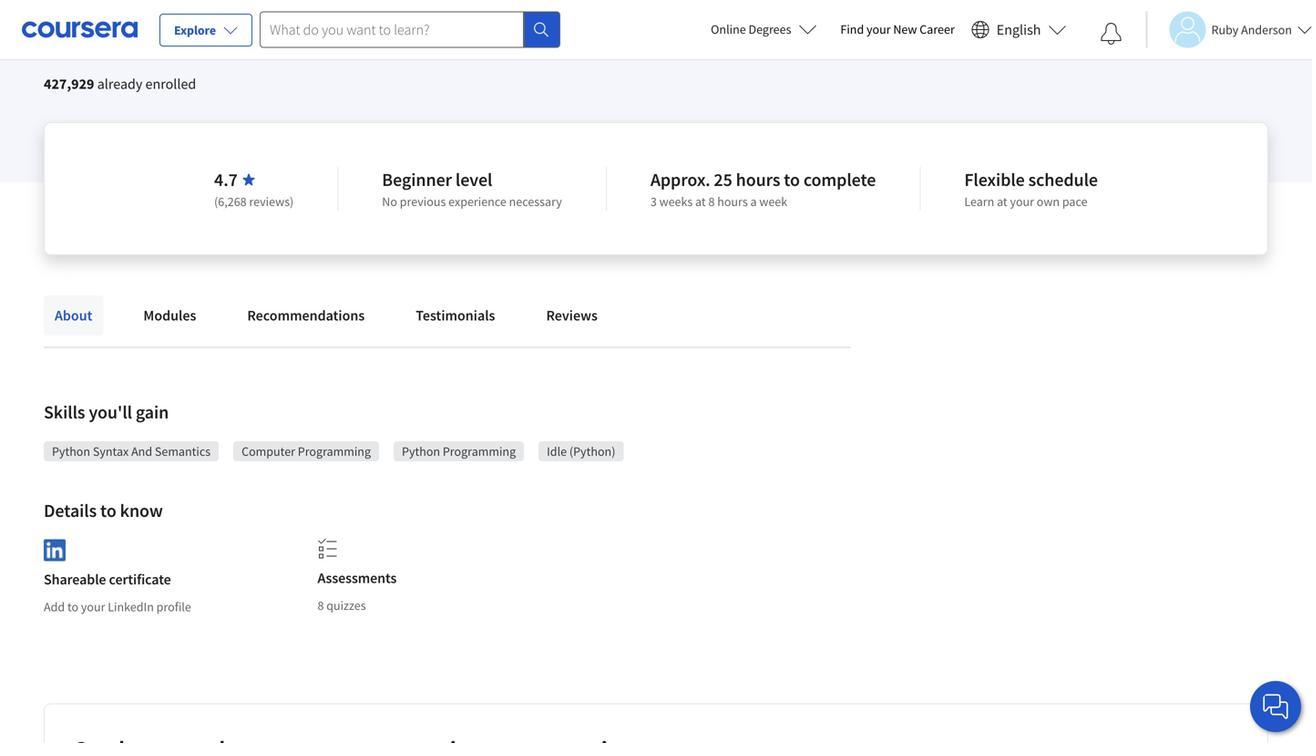 Task type: describe. For each thing, give the bounding box(es) containing it.
computer programming
[[242, 443, 371, 460]]

online
[[711, 21, 746, 37]]

explore
[[174, 22, 216, 38]]

career
[[920, 21, 955, 37]]

details to know
[[44, 499, 163, 522]]

included with coursera plus link
[[1014, 6, 1163, 24]]

semantics
[[155, 443, 211, 460]]

8 quizzes
[[318, 597, 366, 614]]

computer
[[242, 443, 295, 460]]

financial aid available button
[[206, 21, 327, 38]]

available
[[278, 21, 327, 38]]

enrolled
[[145, 75, 196, 93]]

enroll for free starts dec 11
[[73, 12, 163, 46]]

0 horizontal spatial your
[[81, 599, 105, 615]]

approx.
[[651, 168, 711, 191]]

(6,268
[[214, 193, 247, 210]]

chat with us image
[[1262, 692, 1291, 721]]

free
[[135, 12, 163, 30]]

details
[[44, 499, 97, 522]]

enroll
[[73, 12, 111, 30]]

shareable
[[44, 570, 106, 589]]

syntax
[[93, 443, 129, 460]]

assessments
[[318, 569, 397, 587]]

1 vertical spatial hours
[[718, 193, 748, 210]]

python for python programming
[[402, 443, 440, 460]]

ruby anderson
[[1212, 21, 1293, 38]]

to for your
[[67, 599, 78, 615]]

coursera
[[1090, 7, 1138, 23]]

testimonials
[[416, 306, 495, 325]]

8 inside approx. 25 hours to complete 3 weeks at 8 hours a week
[[709, 193, 715, 210]]

no
[[382, 193, 397, 210]]

flexible schedule learn at your own pace
[[965, 168, 1099, 210]]

a
[[751, 193, 757, 210]]

pace
[[1063, 193, 1088, 210]]

know
[[120, 499, 163, 522]]

beginner level no previous experience necessary
[[382, 168, 562, 210]]

weeks
[[660, 193, 693, 210]]

shareable certificate
[[44, 570, 171, 589]]

python syntax and semantics
[[52, 443, 211, 460]]

modules
[[144, 306, 196, 325]]

ruby anderson button
[[1146, 11, 1313, 48]]

for
[[114, 12, 132, 30]]

included
[[1014, 7, 1061, 23]]

online degrees button
[[697, 9, 832, 49]]

beginner
[[382, 168, 452, 191]]

english button
[[964, 0, 1074, 59]]

to inside approx. 25 hours to complete 3 weeks at 8 hours a week
[[784, 168, 800, 191]]

included with coursera plus
[[1014, 7, 1163, 23]]

english
[[997, 21, 1042, 39]]

starts
[[85, 32, 115, 46]]

week
[[760, 193, 788, 210]]

ruby
[[1212, 21, 1239, 38]]

previous
[[400, 193, 446, 210]]

427,929 already enrolled
[[44, 75, 196, 93]]

flexible
[[965, 168, 1025, 191]]

dec
[[118, 32, 136, 46]]

explore button
[[160, 14, 253, 46]]

python for python syntax and semantics
[[52, 443, 90, 460]]

level
[[456, 168, 493, 191]]



Task type: vqa. For each thing, say whether or not it's contained in the screenshot.
IDLE at the left bottom of page
yes



Task type: locate. For each thing, give the bounding box(es) containing it.
profile
[[157, 599, 191, 615]]

1 vertical spatial to
[[100, 499, 116, 522]]

find your new career link
[[832, 18, 964, 41]]

recommendations
[[247, 306, 365, 325]]

0 horizontal spatial at
[[696, 193, 706, 210]]

already
[[97, 75, 143, 93]]

to right add on the left of page
[[67, 599, 78, 615]]

plus
[[1140, 7, 1163, 23]]

2 horizontal spatial your
[[1011, 193, 1035, 210]]

at inside the flexible schedule learn at your own pace
[[997, 193, 1008, 210]]

complete
[[804, 168, 876, 191]]

certificate
[[109, 570, 171, 589]]

modules link
[[133, 295, 207, 336]]

coursera plus image
[[971, 9, 1011, 23]]

skills
[[44, 401, 85, 423]]

programming right computer
[[298, 443, 371, 460]]

necessary
[[509, 193, 562, 210]]

recommendations link
[[236, 295, 376, 336]]

idle (python)
[[547, 443, 616, 460]]

financial aid available
[[206, 21, 327, 38]]

programming for python programming
[[443, 443, 516, 460]]

to left know
[[100, 499, 116, 522]]

your right "find"
[[867, 21, 891, 37]]

degrees
[[749, 21, 792, 37]]

add to your linkedin profile
[[44, 599, 191, 615]]

25
[[714, 168, 733, 191]]

and
[[131, 443, 152, 460]]

427,929
[[44, 75, 94, 93]]

add
[[44, 599, 65, 615]]

1 horizontal spatial at
[[997, 193, 1008, 210]]

reviews
[[547, 306, 598, 325]]

11
[[138, 32, 151, 46]]

(python)
[[570, 443, 616, 460]]

find
[[841, 21, 865, 37]]

2 programming from the left
[[443, 443, 516, 460]]

about
[[55, 306, 92, 325]]

programming
[[298, 443, 371, 460], [443, 443, 516, 460]]

anderson
[[1242, 21, 1293, 38]]

with
[[1064, 7, 1087, 23]]

reviews link
[[536, 295, 609, 336]]

at inside approx. 25 hours to complete 3 weeks at 8 hours a week
[[696, 193, 706, 210]]

0 horizontal spatial programming
[[298, 443, 371, 460]]

your inside the flexible schedule learn at your own pace
[[1011, 193, 1035, 210]]

to for know
[[100, 499, 116, 522]]

1 at from the left
[[696, 193, 706, 210]]

2 vertical spatial to
[[67, 599, 78, 615]]

your
[[867, 21, 891, 37], [1011, 193, 1035, 210], [81, 599, 105, 615]]

gain
[[136, 401, 169, 423]]

0 horizontal spatial python
[[52, 443, 90, 460]]

to up week
[[784, 168, 800, 191]]

1 python from the left
[[52, 443, 90, 460]]

aid
[[258, 21, 275, 38]]

hours up a
[[736, 168, 781, 191]]

about link
[[44, 295, 103, 336]]

None search field
[[260, 11, 561, 48]]

learn
[[965, 193, 995, 210]]

2 python from the left
[[402, 443, 440, 460]]

1 horizontal spatial programming
[[443, 443, 516, 460]]

your down 'shareable certificate'
[[81, 599, 105, 615]]

1 horizontal spatial to
[[100, 499, 116, 522]]

2 at from the left
[[997, 193, 1008, 210]]

new
[[894, 21, 918, 37]]

0 vertical spatial hours
[[736, 168, 781, 191]]

approx. 25 hours to complete 3 weeks at 8 hours a week
[[651, 168, 876, 210]]

quizzes
[[327, 597, 366, 614]]

0 horizontal spatial 8
[[318, 597, 324, 614]]

online degrees
[[711, 21, 792, 37]]

(6,268 reviews)
[[214, 193, 294, 210]]

8
[[709, 193, 715, 210], [318, 597, 324, 614]]

experience
[[449, 193, 507, 210]]

What do you want to learn? text field
[[260, 11, 524, 48]]

8 down 25
[[709, 193, 715, 210]]

testimonials link
[[405, 295, 506, 336]]

at right learn
[[997, 193, 1008, 210]]

0 vertical spatial your
[[867, 21, 891, 37]]

1 horizontal spatial your
[[867, 21, 891, 37]]

find your new career
[[841, 21, 955, 37]]

idle
[[547, 443, 567, 460]]

1 horizontal spatial 8
[[709, 193, 715, 210]]

linkedin
[[108, 599, 154, 615]]

you'll
[[89, 401, 132, 423]]

0 vertical spatial to
[[784, 168, 800, 191]]

1 vertical spatial your
[[1011, 193, 1035, 210]]

programming for computer programming
[[298, 443, 371, 460]]

own
[[1037, 193, 1060, 210]]

your left own
[[1011, 193, 1035, 210]]

show notifications image
[[1101, 23, 1123, 45]]

4.7
[[214, 168, 238, 191]]

hours
[[736, 168, 781, 191], [718, 193, 748, 210]]

1 programming from the left
[[298, 443, 371, 460]]

at right weeks
[[696, 193, 706, 210]]

schedule
[[1029, 168, 1099, 191]]

2 vertical spatial your
[[81, 599, 105, 615]]

python programming
[[402, 443, 516, 460]]

3
[[651, 193, 657, 210]]

hours left a
[[718, 193, 748, 210]]

8 left quizzes
[[318, 597, 324, 614]]

2 horizontal spatial to
[[784, 168, 800, 191]]

skills you'll gain
[[44, 401, 169, 423]]

programming left idle
[[443, 443, 516, 460]]

1 horizontal spatial python
[[402, 443, 440, 460]]

at
[[696, 193, 706, 210], [997, 193, 1008, 210]]

reviews)
[[249, 193, 294, 210]]

0 horizontal spatial to
[[67, 599, 78, 615]]

0 vertical spatial 8
[[709, 193, 715, 210]]

to
[[784, 168, 800, 191], [100, 499, 116, 522], [67, 599, 78, 615]]

1 vertical spatial 8
[[318, 597, 324, 614]]

your inside find your new career link
[[867, 21, 891, 37]]

financial
[[206, 21, 255, 38]]

coursera image
[[22, 15, 138, 44]]



